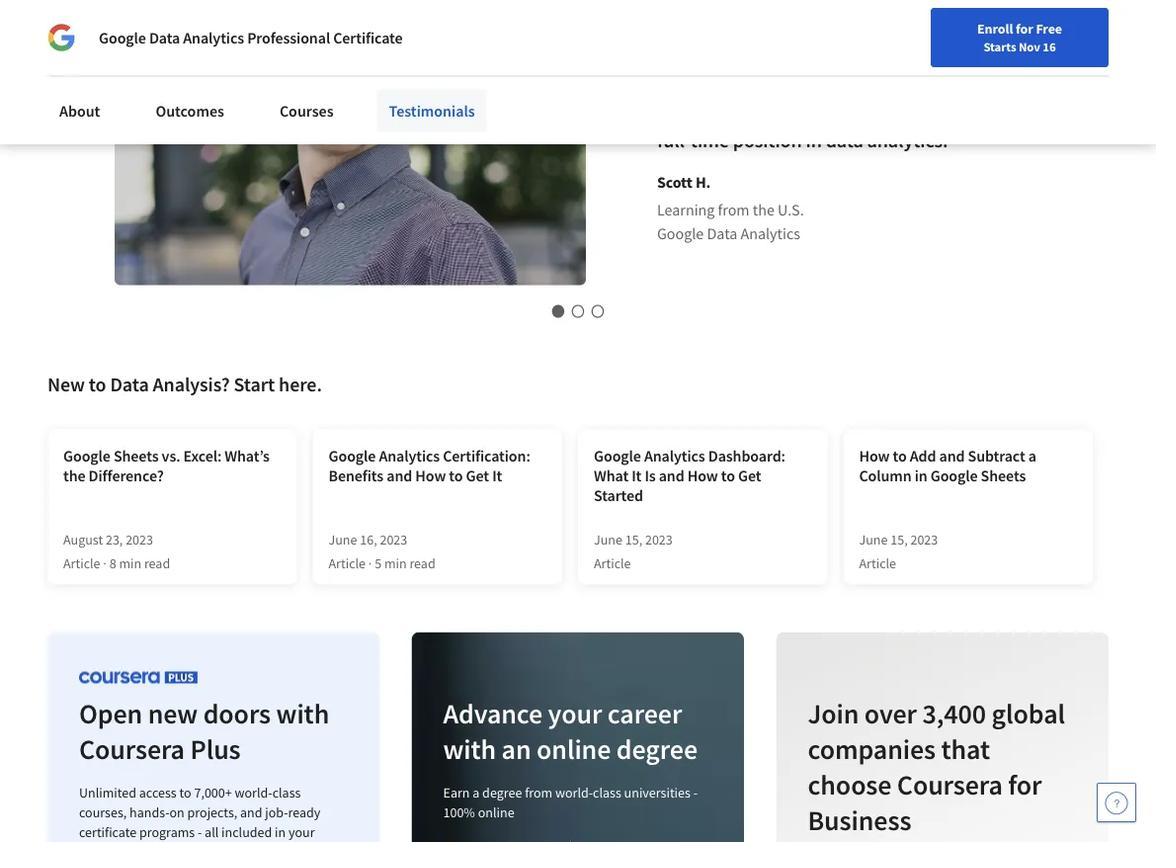 Task type: locate. For each thing, give the bounding box(es) containing it.
read inside the june 16, 2023 article · 5 min read
[[410, 554, 436, 572]]

· inside august 23, 2023 article · 8 min read
[[103, 554, 107, 572]]

2 class from the left
[[593, 784, 622, 802]]

1 vertical spatial in
[[275, 823, 286, 841]]

google down learning
[[657, 224, 704, 244]]

from inside the scott h. learning from the u.s. google data analytics
[[718, 200, 750, 220]]

google sheets vs. excel: what's the difference?
[[63, 447, 270, 486]]

in
[[915, 467, 928, 486], [275, 823, 286, 841]]

0 horizontal spatial in
[[275, 823, 286, 841]]

2023 inside august 23, 2023 article · 8 min read
[[126, 531, 153, 549]]

june down column
[[859, 531, 888, 549]]

sheets left vs.
[[114, 447, 159, 467]]

courses
[[280, 101, 334, 121]]

a right earn
[[473, 784, 480, 802]]

google for google data analytics professional certificate
[[99, 28, 146, 47]]

google
[[99, 28, 146, 47], [657, 224, 704, 244], [63, 447, 110, 467], [329, 447, 376, 467], [594, 447, 641, 467], [931, 467, 978, 486]]

analytics inside the scott h. learning from the u.s. google data analytics
[[741, 224, 801, 244]]

2 it from the left
[[632, 467, 642, 486]]

0 vertical spatial coursera
[[79, 732, 185, 766]]

google for google analytics certification: benefits and how to get it
[[329, 447, 376, 467]]

1 horizontal spatial world-
[[556, 784, 593, 802]]

1 vertical spatial for
[[1008, 767, 1042, 802]]

1 vertical spatial the
[[63, 467, 86, 486]]

sheets inside how to add and subtract a column in google sheets
[[981, 467, 1026, 486]]

2 15, from the left
[[891, 531, 908, 549]]

and inside how to add and subtract a column in google sheets
[[939, 447, 965, 467]]

1 horizontal spatial sheets
[[981, 467, 1026, 486]]

june 15, 2023 article for and
[[594, 531, 673, 572]]

2 june 15, 2023 article from the left
[[859, 531, 938, 572]]

2023 inside the june 16, 2023 article · 5 min read
[[380, 531, 407, 549]]

in inside unlimited access to 7,000+ world-class courses, hands-on projects, and job-ready certificate programs - all included in yo
[[275, 823, 286, 841]]

0 vertical spatial in
[[915, 467, 928, 486]]

article down column
[[859, 554, 897, 572]]

june for google analytics dashboard: what it is and how to get started
[[594, 531, 623, 549]]

class left universities at the right of page
[[593, 784, 622, 802]]

go to previous testimonial image
[[37, 80, 82, 127], [50, 88, 65, 118]]

15, down "started"
[[625, 531, 643, 549]]

2 · from the left
[[369, 554, 372, 572]]

a right subtract
[[1029, 447, 1037, 467]]

and right benefits
[[387, 467, 412, 486]]

slides element
[[83, 301, 1073, 321]]

analytics left certification:
[[379, 447, 440, 467]]

0 horizontal spatial degree
[[483, 784, 522, 802]]

1 horizontal spatial in
[[915, 467, 928, 486]]

min right 8
[[119, 554, 141, 572]]

data inside the scott h. learning from the u.s. google data analytics
[[707, 224, 738, 244]]

unlimited
[[79, 784, 136, 802]]

sheets inside the google sheets vs. excel: what's the difference?
[[114, 447, 159, 467]]

3 2023 from the left
[[645, 531, 673, 549]]

15, for column
[[891, 531, 908, 549]]

plus
[[190, 732, 241, 766]]

1 get from the left
[[466, 467, 489, 486]]

benefits
[[329, 467, 384, 486]]

with for advance your career with an online degree
[[443, 732, 496, 766]]

and right is
[[659, 467, 685, 486]]

the inside the scott h. learning from the u.s. google data analytics
[[753, 200, 775, 220]]

16,
[[360, 531, 377, 549]]

that
[[941, 732, 990, 766]]

programs
[[139, 823, 195, 841]]

0 horizontal spatial -
[[198, 823, 202, 841]]

started
[[594, 486, 643, 506]]

outcomes link
[[144, 89, 236, 132]]

how left add
[[859, 447, 890, 467]]

-
[[694, 784, 698, 802], [198, 823, 202, 841]]

from
[[718, 200, 750, 220], [525, 784, 553, 802]]

with right doors
[[276, 696, 329, 731]]

career
[[608, 696, 682, 731]]

0 vertical spatial with
[[276, 696, 329, 731]]

1 june from the left
[[329, 531, 357, 549]]

the left u.s.
[[753, 200, 775, 220]]

2 min from the left
[[384, 554, 407, 572]]

google inside the google sheets vs. excel: what's the difference?
[[63, 447, 110, 467]]

1 horizontal spatial june 15, 2023 article
[[859, 531, 938, 572]]

analytics down u.s.
[[741, 224, 801, 244]]

to inside google analytics dashboard: what it is and how to get started
[[721, 467, 735, 486]]

15, down column
[[891, 531, 908, 549]]

1 horizontal spatial how
[[688, 467, 718, 486]]

your
[[548, 696, 602, 731]]

for down global on the bottom
[[1008, 767, 1042, 802]]

1 vertical spatial coursera
[[897, 767, 1003, 802]]

over
[[864, 696, 917, 731]]

1 article from the left
[[63, 554, 100, 572]]

vs.
[[162, 447, 180, 467]]

business
[[808, 803, 912, 838]]

a inside earn a degree from world-class universities - 100% online
[[473, 784, 480, 802]]

0 horizontal spatial from
[[525, 784, 553, 802]]

june for how to add and subtract a column in google sheets
[[859, 531, 888, 549]]

google analytics certification: benefits and how to get it
[[329, 447, 530, 486]]

google up '16,'
[[329, 447, 376, 467]]

2 read from the left
[[410, 554, 436, 572]]

all
[[205, 823, 219, 841]]

1 world- from the left
[[235, 784, 272, 802]]

2023 down is
[[645, 531, 673, 549]]

1 it from the left
[[492, 467, 502, 486]]

menu item
[[794, 20, 922, 84]]

june 15, 2023 article down "started"
[[594, 531, 673, 572]]

1 june 15, 2023 article from the left
[[594, 531, 673, 572]]

1 horizontal spatial -
[[694, 784, 698, 802]]

to inside how to add and subtract a column in google sheets
[[893, 447, 907, 467]]

1 vertical spatial degree
[[483, 784, 522, 802]]

coursera down open
[[79, 732, 185, 766]]

starts
[[984, 39, 1017, 54]]

google for google analytics dashboard: what it is and how to get started
[[594, 447, 641, 467]]

for
[[1016, 20, 1034, 38], [1008, 767, 1042, 802]]

1 horizontal spatial coursera
[[897, 767, 1003, 802]]

with down advance
[[443, 732, 496, 766]]

1 vertical spatial from
[[525, 784, 553, 802]]

and up included
[[240, 804, 262, 821]]

0 horizontal spatial the
[[63, 467, 86, 486]]

1 horizontal spatial read
[[410, 554, 436, 572]]

in right column
[[915, 467, 928, 486]]

start
[[234, 372, 275, 397]]

online down 'your' on the bottom
[[537, 732, 611, 766]]

· inside the june 16, 2023 article · 5 min read
[[369, 554, 372, 572]]

data left analysis?
[[110, 372, 149, 397]]

with
[[276, 696, 329, 731], [443, 732, 496, 766]]

class for 7,000+
[[272, 784, 301, 802]]

0 horizontal spatial get
[[466, 467, 489, 486]]

0 horizontal spatial min
[[119, 554, 141, 572]]

min inside august 23, 2023 article · 8 min read
[[119, 554, 141, 572]]

choose
[[808, 767, 892, 802]]

1 min from the left
[[119, 554, 141, 572]]

2 horizontal spatial how
[[859, 447, 890, 467]]

2023
[[126, 531, 153, 549], [380, 531, 407, 549], [645, 531, 673, 549], [911, 531, 938, 549]]

· left 8
[[103, 554, 107, 572]]

google right column
[[931, 467, 978, 486]]

and inside google analytics dashboard: what it is and how to get started
[[659, 467, 685, 486]]

coursera inside open new doors with coursera plus
[[79, 732, 185, 766]]

3,400
[[922, 696, 986, 731]]

2023 down column
[[911, 531, 938, 549]]

class
[[272, 784, 301, 802], [593, 784, 622, 802]]

degree inside earn a degree from world-class universities - 100% online
[[483, 784, 522, 802]]

read right 5
[[410, 554, 436, 572]]

ready
[[288, 804, 321, 821]]

the left the difference?
[[63, 467, 86, 486]]

sheets
[[114, 447, 159, 467], [981, 467, 1026, 486]]

·
[[103, 554, 107, 572], [369, 554, 372, 572]]

0 horizontal spatial online
[[478, 804, 515, 821]]

in down job- on the bottom left of the page
[[275, 823, 286, 841]]

3 article from the left
[[594, 554, 631, 572]]

june 15, 2023 article down column
[[859, 531, 938, 572]]

0 vertical spatial a
[[1029, 447, 1037, 467]]

2023 for and
[[645, 531, 673, 549]]

from inside earn a degree from world-class universities - 100% online
[[525, 784, 553, 802]]

2 world- from the left
[[556, 784, 593, 802]]

0 horizontal spatial how
[[415, 467, 446, 486]]

courses link
[[268, 89, 346, 132]]

0 vertical spatial the
[[753, 200, 775, 220]]

0 horizontal spatial june 15, 2023 article
[[594, 531, 673, 572]]

23,
[[106, 531, 123, 549]]

analytics right what
[[644, 447, 705, 467]]

1 read from the left
[[144, 554, 170, 572]]

1 vertical spatial -
[[198, 823, 202, 841]]

2 horizontal spatial june
[[859, 531, 888, 549]]

0 horizontal spatial ·
[[103, 554, 107, 572]]

courses,
[[79, 804, 127, 821]]

join
[[808, 696, 859, 731]]

data up outcomes link at the top left
[[149, 28, 180, 47]]

free
[[1036, 20, 1062, 38]]

2 article from the left
[[329, 554, 366, 572]]

class inside earn a degree from world-class universities - 100% online
[[593, 784, 622, 802]]

1 horizontal spatial june
[[594, 531, 623, 549]]

degree right earn
[[483, 784, 522, 802]]

how right benefits
[[415, 467, 446, 486]]

testimonials
[[389, 101, 475, 121]]

world- down advance your career with an online degree
[[556, 784, 593, 802]]

class inside unlimited access to 7,000+ world-class courses, hands-on projects, and job-ready certificate programs - all included in yo
[[272, 784, 301, 802]]

0 vertical spatial for
[[1016, 20, 1034, 38]]

1 horizontal spatial class
[[593, 784, 622, 802]]

1 horizontal spatial min
[[384, 554, 407, 572]]

and right add
[[939, 447, 965, 467]]

sheets right add
[[981, 467, 1026, 486]]

1 vertical spatial with
[[443, 732, 496, 766]]

analysis?
[[153, 372, 230, 397]]

2 june from the left
[[594, 531, 623, 549]]

article down "started"
[[594, 554, 631, 572]]

0 horizontal spatial with
[[276, 696, 329, 731]]

for inside join over 3,400 global companies that choose coursera for business
[[1008, 767, 1042, 802]]

- left all at bottom
[[198, 823, 202, 841]]

in inside how to add and subtract a column in google sheets
[[915, 467, 928, 486]]

0 vertical spatial -
[[694, 784, 698, 802]]

· left 5
[[369, 554, 372, 572]]

june left '16,'
[[329, 531, 357, 549]]

0 horizontal spatial 15,
[[625, 531, 643, 549]]

june inside the june 16, 2023 article · 5 min read
[[329, 531, 357, 549]]

- inside earn a degree from world-class universities - 100% online
[[694, 784, 698, 802]]

google inside the scott h. learning from the u.s. google data analytics
[[657, 224, 704, 244]]

article inside the june 16, 2023 article · 5 min read
[[329, 554, 366, 572]]

how inside how to add and subtract a column in google sheets
[[859, 447, 890, 467]]

google left is
[[594, 447, 641, 467]]

1 horizontal spatial with
[[443, 732, 496, 766]]

online right 100%
[[478, 804, 515, 821]]

min right 5
[[384, 554, 407, 572]]

1 horizontal spatial online
[[537, 732, 611, 766]]

about link
[[47, 89, 112, 132]]

a
[[1029, 447, 1037, 467], [473, 784, 480, 802]]

earn a degree from world-class universities - 100% online
[[443, 784, 698, 821]]

1 vertical spatial online
[[478, 804, 515, 821]]

1 class from the left
[[272, 784, 301, 802]]

15,
[[625, 531, 643, 549], [891, 531, 908, 549]]

world- inside earn a degree from world-class universities - 100% online
[[556, 784, 593, 802]]

google down new
[[63, 447, 110, 467]]

from down an
[[525, 784, 553, 802]]

2 get from the left
[[738, 467, 762, 486]]

degree inside advance your career with an online degree
[[617, 732, 698, 766]]

1 horizontal spatial ·
[[369, 554, 372, 572]]

5
[[375, 554, 382, 572]]

get
[[466, 467, 489, 486], [738, 467, 762, 486]]

None search field
[[250, 12, 398, 52]]

0 horizontal spatial a
[[473, 784, 480, 802]]

coursera inside join over 3,400 global companies that choose coursera for business
[[897, 767, 1003, 802]]

from right learning
[[718, 200, 750, 220]]

coursera plus image
[[79, 671, 198, 684]]

google inside google analytics dashboard: what it is and how to get started
[[594, 447, 641, 467]]

1 horizontal spatial 15,
[[891, 531, 908, 549]]

1 · from the left
[[103, 554, 107, 572]]

1 vertical spatial a
[[473, 784, 480, 802]]

read for difference?
[[144, 554, 170, 572]]

16
[[1043, 39, 1056, 54]]

1 horizontal spatial the
[[753, 200, 775, 220]]

0 horizontal spatial class
[[272, 784, 301, 802]]

1 horizontal spatial a
[[1029, 447, 1037, 467]]

0 vertical spatial degree
[[617, 732, 698, 766]]

how right is
[[688, 467, 718, 486]]

2023 right '16,'
[[380, 531, 407, 549]]

0 horizontal spatial it
[[492, 467, 502, 486]]

with inside open new doors with coursera plus
[[276, 696, 329, 731]]

data down learning
[[707, 224, 738, 244]]

4 article from the left
[[859, 554, 897, 572]]

read right 8
[[144, 554, 170, 572]]

1 horizontal spatial degree
[[617, 732, 698, 766]]

min inside the june 16, 2023 article · 5 min read
[[384, 554, 407, 572]]

it
[[492, 467, 502, 486], [632, 467, 642, 486]]

article down august
[[63, 554, 100, 572]]

8
[[109, 554, 116, 572]]

coursera down that
[[897, 767, 1003, 802]]

2023 right 23,
[[126, 531, 153, 549]]

google inside google analytics certification: benefits and how to get it
[[329, 447, 376, 467]]

article left 5
[[329, 554, 366, 572]]

1 horizontal spatial it
[[632, 467, 642, 486]]

read inside august 23, 2023 article · 8 min read
[[144, 554, 170, 572]]

- right universities at the right of page
[[694, 784, 698, 802]]

coursera
[[79, 732, 185, 766], [897, 767, 1003, 802]]

0 horizontal spatial june
[[329, 531, 357, 549]]

world-
[[235, 784, 272, 802], [556, 784, 593, 802]]

get inside google analytics certification: benefits and how to get it
[[466, 467, 489, 486]]

testimonials link
[[377, 89, 487, 132]]

class up job- on the bottom left of the page
[[272, 784, 301, 802]]

how inside google analytics dashboard: what it is and how to get started
[[688, 467, 718, 486]]

learning
[[657, 200, 715, 220]]

min
[[119, 554, 141, 572], [384, 554, 407, 572]]

analytics
[[183, 28, 244, 47], [741, 224, 801, 244], [379, 447, 440, 467], [644, 447, 705, 467]]

1 horizontal spatial from
[[718, 200, 750, 220]]

online
[[537, 732, 611, 766], [478, 804, 515, 821]]

0 vertical spatial online
[[537, 732, 611, 766]]

june down "started"
[[594, 531, 623, 549]]

1 2023 from the left
[[126, 531, 153, 549]]

1 horizontal spatial get
[[738, 467, 762, 486]]

with inside advance your career with an online degree
[[443, 732, 496, 766]]

world- up job- on the bottom left of the page
[[235, 784, 272, 802]]

the
[[753, 200, 775, 220], [63, 467, 86, 486]]

degree down career
[[617, 732, 698, 766]]

2 2023 from the left
[[380, 531, 407, 549]]

0 horizontal spatial sheets
[[114, 447, 159, 467]]

0 vertical spatial from
[[718, 200, 750, 220]]

1 15, from the left
[[625, 531, 643, 549]]

june for google analytics certification: benefits and how to get it
[[329, 531, 357, 549]]

world- inside unlimited access to 7,000+ world-class courses, hands-on projects, and job-ready certificate programs - all included in yo
[[235, 784, 272, 802]]

0 horizontal spatial coursera
[[79, 732, 185, 766]]

june 15, 2023 article
[[594, 531, 673, 572], [859, 531, 938, 572]]

- inside unlimited access to 7,000+ world-class courses, hands-on projects, and job-ready certificate programs - all included in yo
[[198, 823, 202, 841]]

4 2023 from the left
[[911, 531, 938, 549]]

article inside august 23, 2023 article · 8 min read
[[63, 554, 100, 572]]

3 june from the left
[[859, 531, 888, 549]]

subtract
[[968, 447, 1026, 467]]

2023 for column
[[911, 531, 938, 549]]

1 vertical spatial data
[[707, 224, 738, 244]]

0 horizontal spatial world-
[[235, 784, 272, 802]]

google right google icon
[[99, 28, 146, 47]]

0 horizontal spatial read
[[144, 554, 170, 572]]

for up nov
[[1016, 20, 1034, 38]]

and
[[939, 447, 965, 467], [387, 467, 412, 486], [659, 467, 685, 486], [240, 804, 262, 821]]

data
[[149, 28, 180, 47], [707, 224, 738, 244], [110, 372, 149, 397]]

how
[[859, 447, 890, 467], [415, 467, 446, 486], [688, 467, 718, 486]]

and inside google analytics certification: benefits and how to get it
[[387, 467, 412, 486]]



Task type: vqa. For each thing, say whether or not it's contained in the screenshot.
browsing
no



Task type: describe. For each thing, give the bounding box(es) containing it.
an
[[502, 732, 531, 766]]

earn
[[443, 784, 470, 802]]

advance
[[443, 696, 543, 731]]

column
[[859, 467, 912, 486]]

june 16, 2023 article · 5 min read
[[329, 531, 436, 572]]

and inside unlimited access to 7,000+ world-class courses, hands-on projects, and job-ready certificate programs - all included in yo
[[240, 804, 262, 821]]

it inside google analytics dashboard: what it is and how to get started
[[632, 467, 642, 486]]

from for learning
[[718, 200, 750, 220]]

google for google sheets vs. excel: what's the difference?
[[63, 447, 110, 467]]

access
[[139, 784, 177, 802]]

new to data analysis? start here.
[[47, 372, 322, 397]]

global
[[992, 696, 1065, 731]]

the inside the google sheets vs. excel: what's the difference?
[[63, 467, 86, 486]]

excel:
[[183, 447, 222, 467]]

what
[[594, 467, 629, 486]]

coursera image
[[10, 16, 135, 48]]

scott
[[657, 172, 693, 192]]

open
[[79, 696, 142, 731]]

advance your career with an online degree
[[443, 696, 698, 766]]

certificate
[[79, 823, 137, 841]]

· for how
[[369, 554, 372, 572]]

is
[[645, 467, 656, 486]]

article for google sheets vs. excel: what's the difference?
[[63, 554, 100, 572]]

· for the
[[103, 554, 107, 572]]

2 vertical spatial data
[[110, 372, 149, 397]]

on
[[170, 804, 185, 821]]

nov
[[1019, 39, 1041, 54]]

hands-
[[130, 804, 170, 821]]

min for how
[[384, 554, 407, 572]]

august 23, 2023 article · 8 min read
[[63, 531, 170, 572]]

open new doors with coursera plus
[[79, 696, 329, 766]]

article for how to add and subtract a column in google sheets
[[859, 554, 897, 572]]

get inside google analytics dashboard: what it is and how to get started
[[738, 467, 762, 486]]

scott h. learning from the u.s. google data analytics
[[657, 172, 804, 244]]

google image
[[47, 24, 75, 51]]

add
[[910, 447, 936, 467]]

included
[[222, 823, 272, 841]]

difference?
[[89, 467, 164, 486]]

article for google analytics certification: benefits and how to get it
[[329, 554, 366, 572]]

join over 3,400 global companies that choose coursera for business
[[808, 696, 1065, 838]]

read for to
[[410, 554, 436, 572]]

august
[[63, 531, 103, 549]]

new
[[148, 696, 198, 731]]

analytics inside google analytics certification: benefits and how to get it
[[379, 447, 440, 467]]

here.
[[279, 372, 322, 397]]

professional
[[247, 28, 330, 47]]

class for from
[[593, 784, 622, 802]]

what's
[[225, 447, 270, 467]]

min for the
[[119, 554, 141, 572]]

with for open new doors with coursera plus
[[276, 696, 329, 731]]

google data analytics professional certificate
[[99, 28, 403, 47]]

world- for 7,000+
[[235, 784, 272, 802]]

it inside google analytics certification: benefits and how to get it
[[492, 467, 502, 486]]

doors
[[203, 696, 271, 731]]

u.s.
[[778, 200, 804, 220]]

2023 for to
[[380, 531, 407, 549]]

2023 for difference?
[[126, 531, 153, 549]]

100%
[[443, 804, 475, 821]]

certificate
[[333, 28, 403, 47]]

how to add and subtract a column in google sheets
[[859, 447, 1037, 486]]

dashboard:
[[708, 447, 786, 467]]

unlimited access to 7,000+ world-class courses, hands-on projects, and job-ready certificate programs - all included in yo
[[79, 784, 321, 842]]

analytics inside google analytics dashboard: what it is and how to get started
[[644, 447, 705, 467]]

0 vertical spatial data
[[149, 28, 180, 47]]

job-
[[265, 804, 288, 821]]

google analytics dashboard: what it is and how to get started
[[594, 447, 786, 506]]

to inside unlimited access to 7,000+ world-class courses, hands-on projects, and job-ready certificate programs - all included in yo
[[179, 784, 191, 802]]

help center image
[[1105, 791, 1129, 814]]

google inside how to add and subtract a column in google sheets
[[931, 467, 978, 486]]

enroll
[[978, 20, 1013, 38]]

enroll for free starts nov 16
[[978, 20, 1062, 54]]

outcomes
[[156, 101, 224, 121]]

online inside advance your career with an online degree
[[537, 732, 611, 766]]

7,000+
[[194, 784, 232, 802]]

15, for and
[[625, 531, 643, 549]]

to inside google analytics certification: benefits and how to get it
[[449, 467, 463, 486]]

certification:
[[443, 447, 530, 467]]

companies
[[808, 732, 936, 766]]

how inside google analytics certification: benefits and how to get it
[[415, 467, 446, 486]]

online inside earn a degree from world-class universities - 100% online
[[478, 804, 515, 821]]

from for degree
[[525, 784, 553, 802]]

new
[[47, 372, 85, 397]]

article for google analytics dashboard: what it is and how to get started
[[594, 554, 631, 572]]

analytics left professional
[[183, 28, 244, 47]]

world- for from
[[556, 784, 593, 802]]

a inside how to add and subtract a column in google sheets
[[1029, 447, 1037, 467]]

projects,
[[187, 804, 237, 821]]

about
[[59, 101, 100, 121]]

june 15, 2023 article for column
[[859, 531, 938, 572]]

universities
[[624, 784, 691, 802]]

for inside enroll for free starts nov 16
[[1016, 20, 1034, 38]]

h.
[[696, 172, 711, 192]]



